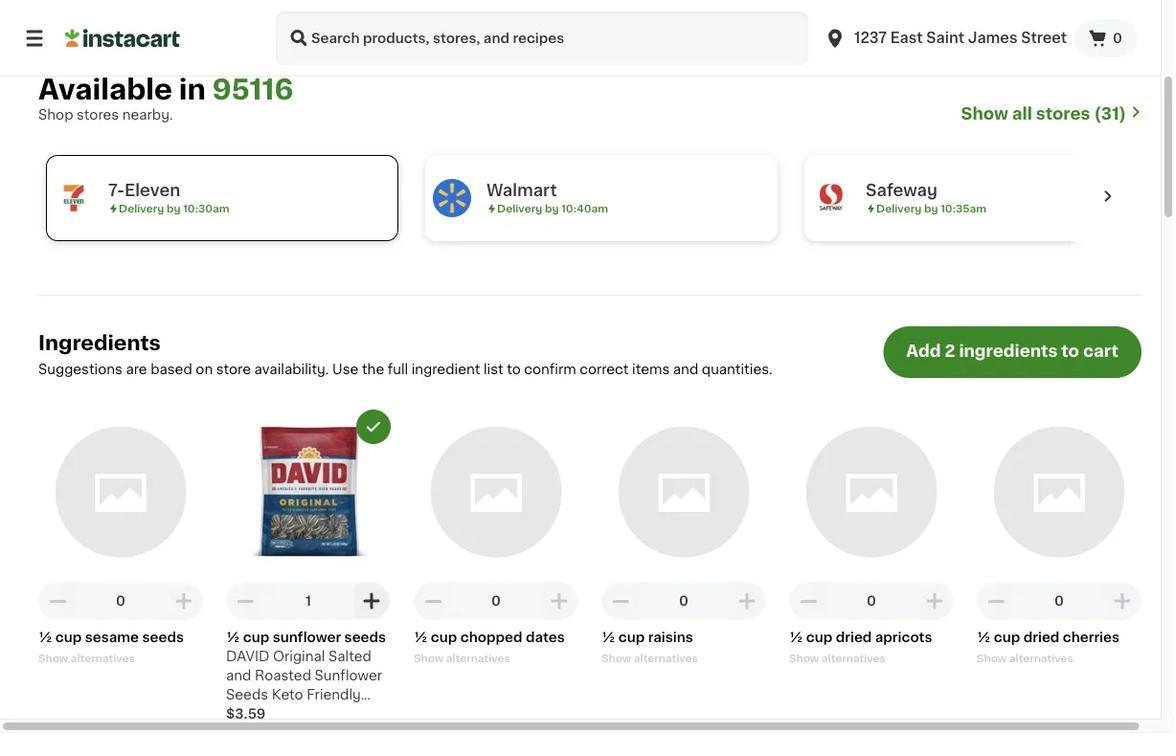 Task type: locate. For each thing, give the bounding box(es) containing it.
0 horizontal spatial increment quantity image
[[360, 590, 383, 613]]

add 2 ingredients to cart
[[907, 344, 1119, 360]]

1 by from the left
[[167, 204, 181, 214]]

by left '10:35am'
[[925, 204, 939, 214]]

eleven
[[125, 183, 180, 199]]

show for ½ cup chopped dates
[[414, 654, 444, 664]]

1 cup from the left
[[55, 631, 82, 645]]

to left cart on the right top of the page
[[1062, 344, 1080, 360]]

0 horizontal spatial seeds
[[142, 631, 184, 645]]

½ for ½ cup sesame seeds show alternatives
[[38, 631, 52, 645]]

1 decrement quantity image from the left
[[46, 590, 69, 613]]

Search field
[[276, 11, 809, 65]]

to right list
[[507, 363, 521, 376]]

cup inside ½ cup sunflower seeds david original salted and roasted sunflower seeds keto friendly snack
[[243, 631, 270, 645]]

0 horizontal spatial decrement quantity image
[[234, 590, 257, 613]]

cup up david
[[243, 631, 270, 645]]

decrement quantity image
[[234, 590, 257, 613], [422, 590, 445, 613]]

1 horizontal spatial seeds
[[345, 631, 386, 645]]

5 alternatives from the left
[[1010, 654, 1074, 664]]

0 up the sesame
[[116, 595, 125, 608]]

½ inside the ½ cup chopped dates show alternatives
[[414, 631, 428, 645]]

1 horizontal spatial and
[[673, 363, 699, 376]]

1 horizontal spatial dried
[[1024, 631, 1060, 645]]

0 horizontal spatial to
[[507, 363, 521, 376]]

delivery down safeway
[[877, 204, 922, 214]]

1 horizontal spatial delivery
[[497, 204, 543, 214]]

1 decrement quantity image from the left
[[234, 590, 257, 613]]

3 alternatives from the left
[[634, 654, 698, 664]]

show for ½ cup dried apricots
[[790, 654, 819, 664]]

1237 east saint james street
[[855, 31, 1067, 45]]

3 cup from the left
[[431, 631, 457, 645]]

4 cup from the left
[[619, 631, 645, 645]]

0 horizontal spatial delivery
[[119, 204, 164, 214]]

full
[[388, 363, 408, 376]]

1 horizontal spatial increment quantity image
[[548, 590, 571, 613]]

decrement quantity image up david
[[234, 590, 257, 613]]

1237 east saint james street button
[[816, 11, 1075, 65]]

based
[[151, 363, 192, 376]]

show for ½ cup sesame seeds
[[38, 654, 68, 664]]

½ cup sesame seeds show alternatives
[[38, 631, 184, 664]]

decrement quantity image up ½ cup dried cherries show alternatives
[[985, 590, 1008, 613]]

raisins
[[648, 631, 694, 645]]

cup
[[55, 631, 82, 645], [243, 631, 270, 645], [431, 631, 457, 645], [619, 631, 645, 645], [807, 631, 833, 645], [994, 631, 1021, 645]]

0 horizontal spatial dried
[[836, 631, 872, 645]]

10:35am
[[941, 204, 987, 214]]

alternatives down apricots
[[822, 654, 886, 664]]

95116 button
[[212, 75, 294, 105]]

safeway image
[[813, 179, 851, 218]]

decrement quantity image up the ½ cup chopped dates show alternatives
[[422, 590, 445, 613]]

show all stores (31)
[[962, 106, 1127, 122]]

decrement quantity image for 1
[[234, 590, 257, 613]]

cup inside the ½ cup chopped dates show alternatives
[[431, 631, 457, 645]]

walmart image
[[433, 179, 471, 218]]

0 for ½ cup dried apricots
[[867, 595, 877, 608]]

7 eleven image
[[55, 179, 93, 218]]

0 right street
[[1113, 32, 1123, 45]]

0 horizontal spatial and
[[226, 670, 251, 683]]

cup left apricots
[[807, 631, 833, 645]]

½ inside ½ cup raisins show alternatives
[[602, 631, 616, 645]]

show
[[962, 106, 1009, 122], [38, 654, 68, 664], [414, 654, 444, 664], [602, 654, 632, 664], [790, 654, 819, 664], [977, 654, 1007, 664]]

3 increment quantity image from the left
[[1111, 590, 1134, 613]]

1
[[306, 595, 311, 608]]

confirm
[[524, 363, 576, 376]]

in
[[179, 76, 206, 103]]

and up seeds
[[226, 670, 251, 683]]

delivery by 10:30am
[[119, 204, 230, 214]]

½ for ½ cup dried apricots show alternatives
[[790, 631, 803, 645]]

and
[[673, 363, 699, 376], [226, 670, 251, 683]]

2 increment quantity image from the left
[[548, 590, 571, 613]]

increment quantity image
[[360, 590, 383, 613], [736, 590, 759, 613], [924, 590, 947, 613]]

½ cup raisins show alternatives
[[602, 631, 698, 664]]

0 horizontal spatial increment quantity image
[[172, 590, 195, 613]]

the
[[362, 363, 384, 376]]

cup for ½ cup dried apricots show alternatives
[[807, 631, 833, 645]]

2 dried from the left
[[1024, 631, 1060, 645]]

4 decrement quantity image from the left
[[985, 590, 1008, 613]]

3 ½ from the left
[[414, 631, 428, 645]]

show inside ½ cup sesame seeds show alternatives
[[38, 654, 68, 664]]

by for 7-eleven
[[167, 204, 181, 214]]

1 increment quantity image from the left
[[172, 590, 195, 613]]

alternatives
[[71, 654, 135, 664], [446, 654, 511, 664], [634, 654, 698, 664], [822, 654, 886, 664], [1010, 654, 1074, 664]]

by for safeway
[[925, 204, 939, 214]]

½ inside ½ cup dried cherries show alternatives
[[977, 631, 991, 645]]

1237
[[855, 31, 887, 45]]

6 cup from the left
[[994, 631, 1021, 645]]

0 up '½ cup dried apricots show alternatives'
[[867, 595, 877, 608]]

2 horizontal spatial increment quantity image
[[924, 590, 947, 613]]

2 horizontal spatial delivery
[[877, 204, 922, 214]]

safeway
[[866, 183, 938, 199]]

ingredient
[[412, 363, 480, 376]]

seeds inside ½ cup sunflower seeds david original salted and roasted sunflower seeds keto friendly snack
[[345, 631, 386, 645]]

decrement quantity image
[[46, 590, 69, 613], [609, 590, 632, 613], [797, 590, 820, 613], [985, 590, 1008, 613]]

alternatives inside '½ cup dried apricots show alternatives'
[[822, 654, 886, 664]]

1 vertical spatial and
[[226, 670, 251, 683]]

show inside '½ cup dried apricots show alternatives'
[[790, 654, 819, 664]]

unselect item image
[[365, 419, 382, 436]]

1 horizontal spatial increment quantity image
[[736, 590, 759, 613]]

suggestions
[[38, 363, 123, 376]]

dried inside ½ cup dried cherries show alternatives
[[1024, 631, 1060, 645]]

10:30am
[[183, 204, 230, 214]]

0 up ½ cup dried cherries show alternatives
[[1055, 595, 1065, 608]]

1 seeds from the left
[[142, 631, 184, 645]]

decrement quantity image up '½ cup dried apricots show alternatives'
[[797, 590, 820, 613]]

½ inside ½ cup sesame seeds show alternatives
[[38, 631, 52, 645]]

items
[[632, 363, 670, 376]]

cup left chopped
[[431, 631, 457, 645]]

david
[[226, 650, 270, 664]]

cup for ½ cup sesame seeds show alternatives
[[55, 631, 82, 645]]

product group
[[38, 410, 203, 667], [226, 410, 391, 734], [414, 410, 579, 667], [602, 410, 767, 667], [790, 410, 954, 667], [977, 410, 1142, 667]]

1237 east saint james street button
[[824, 11, 1067, 65]]

0 up raisins
[[679, 595, 689, 608]]

3 delivery from the left
[[877, 204, 922, 214]]

decrement quantity image up ½ cup raisins show alternatives
[[609, 590, 632, 613]]

increment quantity image
[[172, 590, 195, 613], [548, 590, 571, 613], [1111, 590, 1134, 613]]

6 ½ from the left
[[977, 631, 991, 645]]

½ inside '½ cup dried apricots show alternatives'
[[790, 631, 803, 645]]

2 increment quantity image from the left
[[736, 590, 759, 613]]

seeds for ½ cup sunflower seeds david original salted and roasted sunflower seeds keto friendly snack
[[345, 631, 386, 645]]

cup for ½ cup dried cherries show alternatives
[[994, 631, 1021, 645]]

3 decrement quantity image from the left
[[797, 590, 820, 613]]

alternatives down the sesame
[[71, 654, 135, 664]]

and right the items
[[673, 363, 699, 376]]

6 product group from the left
[[977, 410, 1142, 667]]

increment quantity image up the cherries
[[1111, 590, 1134, 613]]

apricots
[[876, 631, 933, 645]]

all
[[1013, 106, 1033, 122]]

delivery
[[119, 204, 164, 214], [497, 204, 543, 214], [877, 204, 922, 214]]

shop
[[38, 108, 73, 122]]

seeds inside ½ cup sesame seeds show alternatives
[[142, 631, 184, 645]]

7-
[[108, 183, 125, 199]]

0 horizontal spatial by
[[167, 204, 181, 214]]

0 for ½ cup sesame seeds
[[116, 595, 125, 608]]

5 product group from the left
[[790, 410, 954, 667]]

available in 95116 shop stores nearby.
[[38, 76, 294, 122]]

chopped
[[461, 631, 523, 645]]

increment quantity image for cherries
[[1111, 590, 1134, 613]]

2 delivery from the left
[[497, 204, 543, 214]]

3 increment quantity image from the left
[[924, 590, 947, 613]]

nearby.
[[122, 108, 173, 122]]

2 decrement quantity image from the left
[[609, 590, 632, 613]]

5 cup from the left
[[807, 631, 833, 645]]

3 by from the left
[[925, 204, 939, 214]]

seeds
[[142, 631, 184, 645], [345, 631, 386, 645]]

1 horizontal spatial to
[[1062, 344, 1080, 360]]

increment quantity image for dates
[[548, 590, 571, 613]]

by
[[167, 204, 181, 214], [545, 204, 559, 214], [925, 204, 939, 214]]

1 dried from the left
[[836, 631, 872, 645]]

ingredients
[[960, 344, 1058, 360]]

1 horizontal spatial decrement quantity image
[[422, 590, 445, 613]]

cup left the sesame
[[55, 631, 82, 645]]

2 decrement quantity image from the left
[[422, 590, 445, 613]]

east
[[891, 31, 923, 45]]

alternatives down the cherries
[[1010, 654, 1074, 664]]

stores inside show all stores (31) button
[[1037, 106, 1091, 122]]

95116
[[212, 76, 294, 103]]

½ inside ½ cup sunflower seeds david original salted and roasted sunflower seeds keto friendly snack
[[226, 631, 240, 645]]

2 product group from the left
[[226, 410, 391, 734]]

stores
[[1037, 106, 1091, 122], [77, 108, 119, 122]]

2 by from the left
[[545, 204, 559, 214]]

4 ½ from the left
[[602, 631, 616, 645]]

james
[[968, 31, 1018, 45]]

1 horizontal spatial stores
[[1037, 106, 1091, 122]]

increment quantity image up ½ cup sesame seeds show alternatives
[[172, 590, 195, 613]]

delivery for walmart
[[497, 204, 543, 214]]

2 seeds from the left
[[345, 631, 386, 645]]

cup inside ½ cup sesame seeds show alternatives
[[55, 631, 82, 645]]

decrement quantity image up ½ cup sesame seeds show alternatives
[[46, 590, 69, 613]]

seeds right the sesame
[[142, 631, 184, 645]]

seeds up 'salted'
[[345, 631, 386, 645]]

2
[[945, 344, 956, 360]]

alternatives for ½ cup sesame seeds
[[71, 654, 135, 664]]

2 ½ from the left
[[226, 631, 240, 645]]

5 ½ from the left
[[790, 631, 803, 645]]

0 up chopped
[[492, 595, 501, 608]]

4 alternatives from the left
[[822, 654, 886, 664]]

delivery down 7-eleven
[[119, 204, 164, 214]]

dried
[[836, 631, 872, 645], [1024, 631, 1060, 645]]

sunflower
[[315, 670, 382, 683]]

2 cup from the left
[[243, 631, 270, 645]]

0 vertical spatial and
[[673, 363, 699, 376]]

2 horizontal spatial increment quantity image
[[1111, 590, 1134, 613]]

½
[[38, 631, 52, 645], [226, 631, 240, 645], [414, 631, 428, 645], [602, 631, 616, 645], [790, 631, 803, 645], [977, 631, 991, 645]]

1 alternatives from the left
[[71, 654, 135, 664]]

show inside ½ cup dried cherries show alternatives
[[977, 654, 1007, 664]]

cup inside '½ cup dried apricots show alternatives'
[[807, 631, 833, 645]]

quantities.
[[702, 363, 773, 376]]

dried inside '½ cup dried apricots show alternatives'
[[836, 631, 872, 645]]

stores down available
[[77, 108, 119, 122]]

dried left apricots
[[836, 631, 872, 645]]

alternatives down chopped
[[446, 654, 511, 664]]

correct
[[580, 363, 629, 376]]

stores right all
[[1037, 106, 1091, 122]]

2 alternatives from the left
[[446, 654, 511, 664]]

2 horizontal spatial by
[[925, 204, 939, 214]]

dried left the cherries
[[1024, 631, 1060, 645]]

7-eleven
[[108, 183, 180, 199]]

1 horizontal spatial by
[[545, 204, 559, 214]]

alternatives inside ½ cup dried cherries show alternatives
[[1010, 654, 1074, 664]]

product group containing 1
[[226, 410, 391, 734]]

delivery down walmart
[[497, 204, 543, 214]]

by down eleven
[[167, 204, 181, 214]]

1 product group from the left
[[38, 410, 203, 667]]

list
[[484, 363, 504, 376]]

1 increment quantity image from the left
[[360, 590, 383, 613]]

½ for ½ cup chopped dates show alternatives
[[414, 631, 428, 645]]

alternatives inside ½ cup sesame seeds show alternatives
[[71, 654, 135, 664]]

store
[[216, 363, 251, 376]]

0 horizontal spatial stores
[[77, 108, 119, 122]]

to
[[1062, 344, 1080, 360], [507, 363, 521, 376]]

original
[[273, 650, 325, 664]]

saint
[[927, 31, 965, 45]]

1 ½ from the left
[[38, 631, 52, 645]]

show all stores (31) button
[[962, 103, 1142, 125]]

0
[[1113, 32, 1123, 45], [116, 595, 125, 608], [492, 595, 501, 608], [679, 595, 689, 608], [867, 595, 877, 608], [1055, 595, 1065, 608]]

street
[[1022, 31, 1067, 45]]

cup left the cherries
[[994, 631, 1021, 645]]

by left 10:40am
[[545, 204, 559, 214]]

sesame
[[85, 631, 139, 645]]

add
[[907, 344, 941, 360]]

1 vertical spatial to
[[507, 363, 521, 376]]

cup inside ½ cup raisins show alternatives
[[619, 631, 645, 645]]

cup left raisins
[[619, 631, 645, 645]]

0 inside button
[[1113, 32, 1123, 45]]

cup inside ½ cup dried cherries show alternatives
[[994, 631, 1021, 645]]

None search field
[[276, 11, 809, 65]]

increment quantity image up dates
[[548, 590, 571, 613]]

alternatives down raisins
[[634, 654, 698, 664]]

0 vertical spatial to
[[1062, 344, 1080, 360]]

alternatives inside the ½ cup chopped dates show alternatives
[[446, 654, 511, 664]]

1 delivery from the left
[[119, 204, 164, 214]]

0 for ½ cup dried cherries
[[1055, 595, 1065, 608]]

show inside the ½ cup chopped dates show alternatives
[[414, 654, 444, 664]]

0 for ½ cup raisins
[[679, 595, 689, 608]]



Task type: vqa. For each thing, say whether or not it's contained in the screenshot.
rightmost the White
no



Task type: describe. For each thing, give the bounding box(es) containing it.
10:40am
[[562, 204, 609, 214]]

cart
[[1084, 344, 1119, 360]]

$3.59
[[226, 708, 266, 721]]

seeds for ½ cup sesame seeds show alternatives
[[142, 631, 184, 645]]

rice cereal energy bars image
[[590, 0, 1176, 29]]

increment quantity image for ½ cup dried apricots
[[924, 590, 947, 613]]

roasted
[[255, 670, 311, 683]]

delivery by 10:40am
[[497, 204, 609, 214]]

½ cup sunflower seeds david original salted and roasted sunflower seeds keto friendly snack
[[226, 631, 386, 721]]

to inside button
[[1062, 344, 1080, 360]]

sunflower
[[273, 631, 341, 645]]

delivery by 10:35am
[[877, 204, 987, 214]]

delivery for safeway
[[877, 204, 922, 214]]

dried for apricots
[[836, 631, 872, 645]]

availability.
[[254, 363, 329, 376]]

friendly
[[307, 689, 361, 702]]

½ cup chopped dates show alternatives
[[414, 631, 565, 664]]

walmart
[[487, 183, 557, 199]]

show inside button
[[962, 106, 1009, 122]]

are
[[126, 363, 147, 376]]

stores inside available in 95116 shop stores nearby.
[[77, 108, 119, 122]]

½ for ½ cup raisins show alternatives
[[602, 631, 616, 645]]

on
[[196, 363, 213, 376]]

cup for ½ cup raisins show alternatives
[[619, 631, 645, 645]]

salted
[[329, 650, 372, 664]]

(31)
[[1095, 106, 1127, 122]]

cup for ½ cup chopped dates show alternatives
[[431, 631, 457, 645]]

suggestions are based on store availability. use the full ingredient list to confirm correct items and quantities.
[[38, 363, 773, 376]]

add 2 ingredients to cart button
[[884, 327, 1142, 378]]

snack
[[226, 708, 267, 721]]

decrement quantity image for 0
[[422, 590, 445, 613]]

½ cup dried cherries show alternatives
[[977, 631, 1120, 664]]

alternatives for ½ cup chopped dates
[[446, 654, 511, 664]]

available
[[38, 76, 172, 103]]

0 for ½ cup chopped dates
[[492, 595, 501, 608]]

dried for cherries
[[1024, 631, 1060, 645]]

use
[[333, 363, 359, 376]]

½ for ½ cup dried cherries show alternatives
[[977, 631, 991, 645]]

decrement quantity image for ½ cup sesame seeds
[[46, 590, 69, 613]]

seeds
[[226, 689, 268, 702]]

alternatives inside ½ cup raisins show alternatives
[[634, 654, 698, 664]]

show inside ½ cup raisins show alternatives
[[602, 654, 632, 664]]

keto
[[272, 689, 303, 702]]

cherries
[[1063, 631, 1120, 645]]

delivery for 7-eleven
[[119, 204, 164, 214]]

dates
[[526, 631, 565, 645]]

decrement quantity image for ½ cup dried cherries
[[985, 590, 1008, 613]]

4 product group from the left
[[602, 410, 767, 667]]

and inside ½ cup sunflower seeds david original salted and roasted sunflower seeds keto friendly snack
[[226, 670, 251, 683]]

instacart logo image
[[65, 27, 180, 50]]

alternatives for ½ cup dried apricots
[[822, 654, 886, 664]]

by for walmart
[[545, 204, 559, 214]]

cup for ½ cup sunflower seeds david original salted and roasted sunflower seeds keto friendly snack
[[243, 631, 270, 645]]

½ cup dried apricots show alternatives
[[790, 631, 933, 664]]

increment quantity image for seeds
[[172, 590, 195, 613]]

increment quantity image for ½ cup raisins
[[736, 590, 759, 613]]

3 product group from the left
[[414, 410, 579, 667]]

½ for ½ cup sunflower seeds david original salted and roasted sunflower seeds keto friendly snack
[[226, 631, 240, 645]]

decrement quantity image for ½ cup dried apricots
[[797, 590, 820, 613]]

decrement quantity image for ½ cup raisins
[[609, 590, 632, 613]]

0 button
[[1075, 19, 1138, 57]]

alternatives for ½ cup dried cherries
[[1010, 654, 1074, 664]]

show for ½ cup dried cherries
[[977, 654, 1007, 664]]



